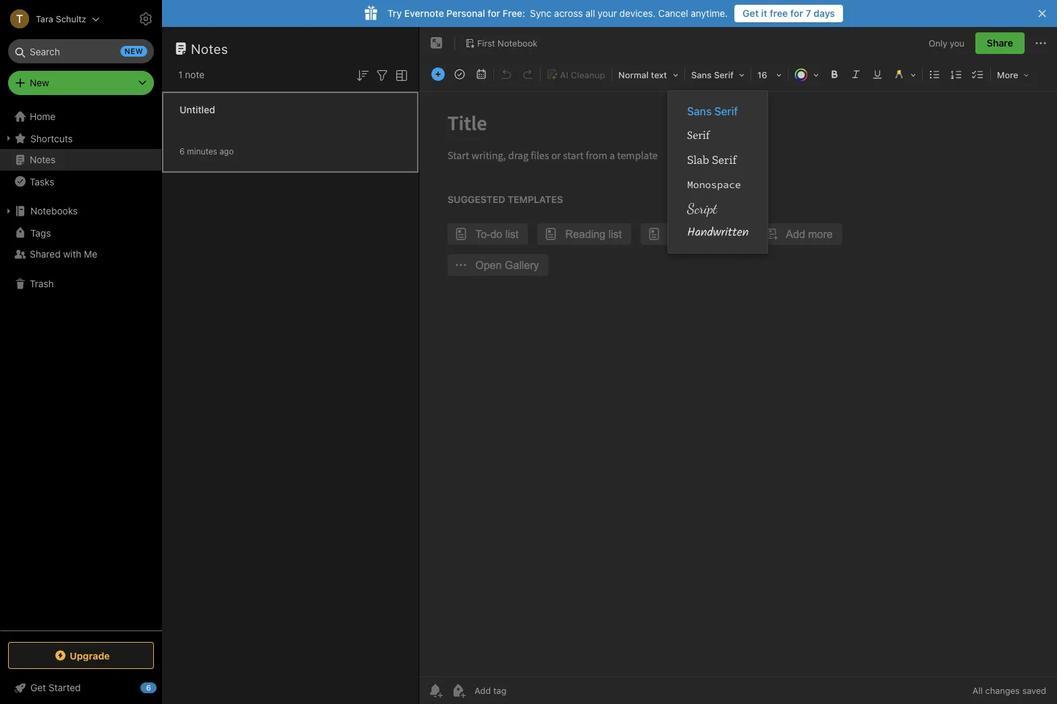 Task type: vqa. For each thing, say whether or not it's contained in the screenshot.
'6' inside Help and Learning task checklist field
yes



Task type: locate. For each thing, give the bounding box(es) containing it.
untitled
[[180, 104, 215, 115]]

get
[[743, 8, 759, 19], [30, 683, 46, 694]]

notebooks link
[[0, 201, 161, 222]]

script link
[[668, 196, 768, 221]]

notes
[[191, 41, 228, 56], [30, 154, 56, 165]]

serif up slab
[[687, 129, 710, 142]]

new
[[30, 77, 49, 88]]

tags
[[30, 227, 51, 239]]

normal
[[618, 70, 649, 80]]

0 vertical spatial sans serif
[[691, 70, 734, 80]]

sans serif link
[[668, 99, 768, 124]]

notes up the tasks on the left top
[[30, 154, 56, 165]]

Search text field
[[18, 39, 144, 63]]

6 left click to collapse image
[[146, 684, 151, 693]]

Heading level field
[[614, 65, 683, 84]]

slab serif
[[687, 153, 737, 167]]

Add filters field
[[374, 66, 390, 84]]

get for get started
[[30, 683, 46, 694]]

1 horizontal spatial for
[[791, 8, 803, 19]]

tara
[[36, 14, 53, 24]]

Font family field
[[687, 65, 749, 84]]

for left the free: in the top left of the page
[[488, 8, 500, 19]]

shared
[[30, 249, 61, 260]]

settings image
[[138, 11, 154, 27]]

1 horizontal spatial 6
[[180, 147, 185, 156]]

only you
[[929, 38, 965, 48]]

note
[[185, 69, 205, 80]]

notebook
[[498, 38, 538, 48]]

click to collapse image
[[157, 680, 167, 696]]

schultz
[[56, 14, 86, 24]]

0 horizontal spatial notes
[[30, 154, 56, 165]]

6 for 6
[[146, 684, 151, 693]]

1 note
[[178, 69, 205, 80]]

6 minutes ago
[[180, 147, 234, 156]]

across
[[554, 8, 583, 19]]

sans serif
[[691, 70, 734, 80], [687, 105, 738, 118]]

for
[[488, 8, 500, 19], [791, 8, 803, 19]]

Font color field
[[790, 65, 824, 84]]

View options field
[[390, 66, 410, 84]]

0 vertical spatial notes
[[191, 41, 228, 56]]

script handwritten
[[687, 200, 749, 242]]

free
[[770, 8, 788, 19]]

get left it
[[743, 8, 759, 19]]

get left started
[[30, 683, 46, 694]]

0 vertical spatial 6
[[180, 147, 185, 156]]

sans serif up serif link at the top right of the page
[[687, 105, 738, 118]]

bold image
[[825, 65, 844, 84]]

1 vertical spatial sans
[[687, 105, 712, 118]]

serif inside field
[[714, 70, 734, 80]]

serif link
[[668, 124, 768, 148]]

anytime.
[[691, 8, 728, 19]]

for for free:
[[488, 8, 500, 19]]

1 vertical spatial sans serif
[[687, 105, 738, 118]]

1 vertical spatial notes
[[30, 154, 56, 165]]

notes up note
[[191, 41, 228, 56]]

italic image
[[847, 65, 866, 84]]

1 vertical spatial get
[[30, 683, 46, 694]]

sans serif up 'sans serif' 'link'
[[691, 70, 734, 80]]

first
[[477, 38, 495, 48]]

7
[[806, 8, 811, 19]]

add a reminder image
[[427, 683, 444, 700]]

sans up 'sans serif' 'link'
[[691, 70, 712, 80]]

sync
[[530, 8, 552, 19]]

for inside button
[[791, 8, 803, 19]]

serif up 'sans serif' 'link'
[[714, 70, 734, 80]]

handwritten link
[[668, 221, 768, 245]]

0 horizontal spatial 6
[[146, 684, 151, 693]]

note window element
[[419, 27, 1057, 705]]

shortcuts button
[[0, 128, 161, 149]]

slab
[[687, 153, 709, 167]]

6
[[180, 147, 185, 156], [146, 684, 151, 693]]

cancel
[[658, 8, 688, 19]]

tree
[[0, 106, 162, 631]]

sans up serif link at the top right of the page
[[687, 105, 712, 118]]

text
[[651, 70, 667, 80]]

serif inside 'link'
[[715, 105, 738, 118]]

slab serif link
[[668, 148, 768, 172]]

0 vertical spatial sans
[[691, 70, 712, 80]]

sans
[[691, 70, 712, 80], [687, 105, 712, 118]]

get inside the get it free for 7 days button
[[743, 8, 759, 19]]

notebooks
[[30, 206, 78, 217]]

for for 7
[[791, 8, 803, 19]]

0 horizontal spatial get
[[30, 683, 46, 694]]

1 vertical spatial 6
[[146, 684, 151, 693]]

tags button
[[0, 222, 161, 244]]

0 horizontal spatial for
[[488, 8, 500, 19]]

devices.
[[620, 8, 656, 19]]

tree containing home
[[0, 106, 162, 631]]

new search field
[[18, 39, 147, 63]]

with
[[63, 249, 81, 260]]

new
[[125, 47, 143, 56]]

6 left minutes
[[180, 147, 185, 156]]

1 for from the left
[[488, 8, 500, 19]]

6 inside help and learning task checklist field
[[146, 684, 151, 693]]

monospace link
[[668, 172, 768, 196]]

calendar event image
[[472, 65, 491, 84]]

you
[[950, 38, 965, 48]]

1 horizontal spatial get
[[743, 8, 759, 19]]

2 for from the left
[[791, 8, 803, 19]]

get inside help and learning task checklist field
[[30, 683, 46, 694]]

checklist image
[[969, 65, 988, 84]]

Insert field
[[428, 65, 448, 84]]

notes inside notes link
[[30, 154, 56, 165]]

Sort options field
[[354, 66, 371, 84]]

get for get it free for 7 days
[[743, 8, 759, 19]]

Add tag field
[[473, 686, 575, 697]]

get it free for 7 days button
[[735, 5, 843, 22]]

for left 7
[[791, 8, 803, 19]]

0 vertical spatial get
[[743, 8, 759, 19]]

bulleted list image
[[926, 65, 945, 84]]

serif
[[714, 70, 734, 80], [715, 105, 738, 118], [687, 129, 710, 142], [712, 153, 737, 167]]

serif up serif link at the top right of the page
[[715, 105, 738, 118]]

sans serif inside 'link'
[[687, 105, 738, 118]]

days
[[814, 8, 835, 19]]

tasks button
[[0, 171, 161, 192]]

first notebook
[[477, 38, 538, 48]]



Task type: describe. For each thing, give the bounding box(es) containing it.
16
[[758, 70, 767, 80]]

script
[[687, 200, 717, 217]]

started
[[49, 683, 81, 694]]

numbered list image
[[947, 65, 966, 84]]

sans serif inside field
[[691, 70, 734, 80]]

home link
[[0, 106, 162, 128]]

Highlight field
[[889, 65, 921, 84]]

personal
[[447, 8, 485, 19]]

your
[[598, 8, 617, 19]]

1
[[178, 69, 183, 80]]

new button
[[8, 71, 154, 95]]

tasks
[[30, 176, 54, 187]]

trash
[[30, 279, 54, 290]]

saved
[[1023, 686, 1047, 696]]

underline image
[[868, 65, 887, 84]]

sans inside field
[[691, 70, 712, 80]]

task image
[[450, 65, 469, 84]]

serif down serif link at the top right of the page
[[712, 153, 737, 167]]

upgrade button
[[8, 643, 154, 670]]

tara schultz
[[36, 14, 86, 24]]

More actions field
[[1033, 32, 1049, 54]]

more actions image
[[1033, 35, 1049, 51]]

get it free for 7 days
[[743, 8, 835, 19]]

normal text
[[618, 70, 667, 80]]

handwritten
[[687, 223, 749, 242]]

shared with me link
[[0, 244, 161, 265]]

only
[[929, 38, 948, 48]]

shared with me
[[30, 249, 97, 260]]

free:
[[503, 8, 525, 19]]

expand notebooks image
[[3, 206, 14, 217]]

upgrade
[[70, 651, 110, 662]]

trash link
[[0, 273, 161, 295]]

try
[[388, 8, 402, 19]]

it
[[761, 8, 768, 19]]

evernote
[[404, 8, 444, 19]]

Help and Learning task checklist field
[[0, 678, 162, 700]]

Note Editor text field
[[419, 92, 1057, 677]]

minutes
[[187, 147, 217, 156]]

sans inside 'link'
[[687, 105, 712, 118]]

add filters image
[[374, 67, 390, 84]]

dropdown list menu
[[668, 99, 768, 245]]

monospace
[[687, 178, 741, 191]]

first notebook button
[[460, 34, 542, 53]]

notes link
[[0, 149, 161, 171]]

Account field
[[0, 5, 100, 32]]

share
[[987, 37, 1013, 49]]

try evernote personal for free: sync across all your devices. cancel anytime.
[[388, 8, 728, 19]]

share button
[[976, 32, 1025, 54]]

all
[[586, 8, 595, 19]]

Font size field
[[753, 65, 787, 84]]

more
[[997, 70, 1019, 80]]

all
[[973, 686, 983, 696]]

ago
[[220, 147, 234, 156]]

expand note image
[[429, 35, 445, 51]]

add tag image
[[450, 683, 467, 700]]

6 for 6 minutes ago
[[180, 147, 185, 156]]

changes
[[986, 686, 1020, 696]]

shortcuts
[[30, 133, 73, 144]]

all changes saved
[[973, 686, 1047, 696]]

home
[[30, 111, 56, 122]]

get started
[[30, 683, 81, 694]]

1 horizontal spatial notes
[[191, 41, 228, 56]]

me
[[84, 249, 97, 260]]

More field
[[993, 65, 1034, 84]]



